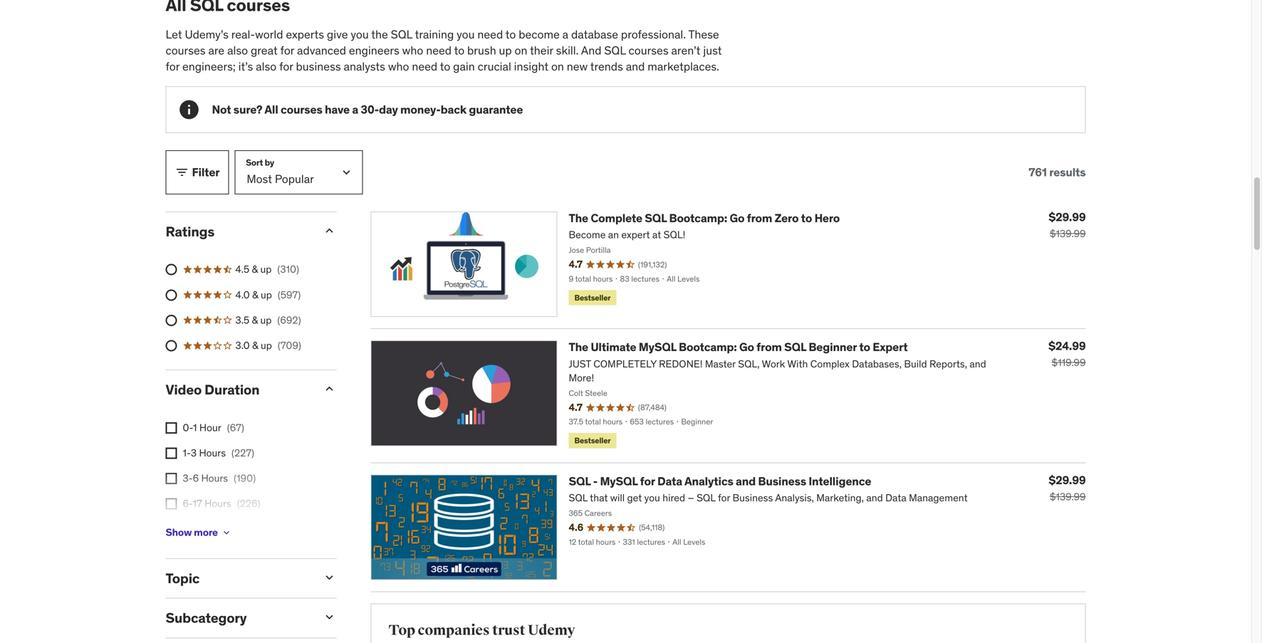 Task type: locate. For each thing, give the bounding box(es) containing it.
1 vertical spatial go
[[740, 340, 755, 355]]

hours right 17+ at left
[[201, 523, 228, 536]]

bootcamp:
[[669, 211, 728, 225], [679, 340, 737, 355]]

17+ hours
[[183, 523, 228, 536]]

trust
[[492, 622, 525, 640]]

1 vertical spatial on
[[552, 59, 564, 74]]

let
[[166, 27, 182, 42]]

small image for video duration
[[322, 382, 337, 396]]

up left (310)
[[260, 263, 272, 276]]

0 horizontal spatial on
[[515, 43, 528, 58]]

1 vertical spatial also
[[256, 59, 277, 74]]

1 horizontal spatial a
[[563, 27, 569, 42]]

mysql for ultimate
[[639, 340, 677, 355]]

0 horizontal spatial and
[[626, 59, 645, 74]]

mysql right ultimate
[[639, 340, 677, 355]]

for right great
[[280, 43, 294, 58]]

0 vertical spatial also
[[227, 43, 248, 58]]

small image for subcategory
[[322, 610, 337, 625]]

trends
[[591, 59, 623, 74]]

1 vertical spatial $29.99
[[1049, 473, 1086, 488]]

hours right 6
[[201, 472, 228, 485]]

0 vertical spatial bootcamp:
[[669, 211, 728, 225]]

who down 'engineers'
[[388, 59, 409, 74]]

2 the from the top
[[569, 340, 589, 355]]

the left ultimate
[[569, 340, 589, 355]]

3.5
[[236, 314, 250, 327]]

a up the skill.
[[563, 27, 569, 42]]

udemy
[[528, 622, 575, 640]]

a
[[563, 27, 569, 42], [352, 102, 358, 117]]

gain
[[453, 59, 475, 74]]

from
[[747, 211, 773, 225], [757, 340, 782, 355]]

0 vertical spatial go
[[730, 211, 745, 225]]

xsmall image for 3-
[[166, 473, 177, 485]]

you left the
[[351, 27, 369, 42]]

1 you from the left
[[351, 27, 369, 42]]

small image
[[175, 165, 189, 180], [322, 224, 337, 238], [322, 382, 337, 396], [322, 610, 337, 625]]

0 horizontal spatial a
[[352, 102, 358, 117]]

need
[[478, 27, 503, 42], [426, 43, 452, 58], [412, 59, 438, 74]]

1 xsmall image from the top
[[166, 448, 177, 459]]

0 horizontal spatial you
[[351, 27, 369, 42]]

4.5
[[236, 263, 250, 276]]

2 $29.99 from the top
[[1049, 473, 1086, 488]]

mysql
[[639, 340, 677, 355], [600, 474, 638, 489]]

for left business
[[279, 59, 293, 74]]

1 vertical spatial from
[[757, 340, 782, 355]]

crucial
[[478, 59, 512, 74]]

0 vertical spatial on
[[515, 43, 528, 58]]

1 vertical spatial a
[[352, 102, 358, 117]]

1 vertical spatial mysql
[[600, 474, 638, 489]]

xsmall image left "6-"
[[166, 499, 177, 510]]

top
[[389, 622, 415, 640]]

6-
[[183, 498, 193, 510]]

(67)
[[227, 421, 244, 434]]

from left zero
[[747, 211, 773, 225]]

0 vertical spatial mysql
[[639, 340, 677, 355]]

up for (709)
[[261, 339, 272, 352]]

subcategory button
[[166, 610, 311, 627]]

2 xsmall image from the top
[[166, 473, 177, 485]]

0 vertical spatial who
[[402, 43, 424, 58]]

sql
[[391, 27, 413, 42], [605, 43, 626, 58], [645, 211, 667, 225], [785, 340, 807, 355], [569, 474, 591, 489]]

duration
[[205, 381, 260, 398]]

on
[[515, 43, 528, 58], [552, 59, 564, 74]]

(709)
[[278, 339, 301, 352]]

up for (310)
[[260, 263, 272, 276]]

0 horizontal spatial courses
[[166, 43, 206, 58]]

(310)
[[277, 263, 299, 276]]

& right 4.5
[[252, 263, 258, 276]]

courses right all
[[281, 102, 323, 117]]

mysql right -
[[600, 474, 638, 489]]

go
[[730, 211, 745, 225], [740, 340, 755, 355]]

on down the skill.
[[552, 59, 564, 74]]

1 vertical spatial the
[[569, 340, 589, 355]]

2 $139.99 from the top
[[1050, 491, 1086, 503]]

1 vertical spatial $139.99
[[1050, 491, 1086, 503]]

professional.
[[621, 27, 686, 42]]

the ultimate mysql bootcamp: go from sql beginner to expert link
[[569, 340, 908, 355]]

$119.99
[[1052, 356, 1086, 369]]

2 you from the left
[[457, 27, 475, 42]]

& for 3.0
[[252, 339, 258, 352]]

you up brush
[[457, 27, 475, 42]]

the for the ultimate mysql bootcamp: go from sql beginner to expert
[[569, 340, 589, 355]]

money-
[[401, 102, 441, 117]]

who
[[402, 43, 424, 58], [388, 59, 409, 74]]

also down "real-" at the top of page
[[227, 43, 248, 58]]

up up crucial
[[499, 43, 512, 58]]

sql - mysql for data analytics and business intelligence
[[569, 474, 872, 489]]

for down let
[[166, 59, 180, 74]]

to up gain
[[454, 43, 465, 58]]

0 vertical spatial from
[[747, 211, 773, 225]]

xsmall image for 1-
[[166, 448, 177, 459]]

from for zero
[[747, 211, 773, 225]]

xsmall image left 0-
[[166, 422, 177, 434]]

1 $29.99 from the top
[[1049, 210, 1086, 224]]

1 $139.99 from the top
[[1050, 227, 1086, 240]]

1 the from the top
[[569, 211, 589, 225]]

up left the "(692)"
[[260, 314, 272, 327]]

courses down professional.
[[629, 43, 669, 58]]

the left complete
[[569, 211, 589, 225]]

a left 30-
[[352, 102, 358, 117]]

0 vertical spatial $29.99
[[1049, 210, 1086, 224]]

the complete sql bootcamp: go from zero to hero
[[569, 211, 840, 225]]

hours for 1-3 hours
[[199, 447, 226, 460]]

1 horizontal spatial mysql
[[639, 340, 677, 355]]

up inside the let udemy's real-world experts give you the sql training you need to become a database professional. these courses are also great for advanced engineers who need to brush up on their skill. and sql courses aren't just for engineers; it's also for business analysts who need to gain crucial insight on new trends and marketplaces.
[[499, 43, 512, 58]]

0 vertical spatial and
[[626, 59, 645, 74]]

not
[[212, 102, 231, 117]]

from for sql
[[757, 340, 782, 355]]

data
[[658, 474, 683, 489]]

1 $29.99 $139.99 from the top
[[1049, 210, 1086, 240]]

hours right 17
[[205, 498, 231, 510]]

the
[[569, 211, 589, 225], [569, 340, 589, 355]]

2 vertical spatial xsmall image
[[221, 527, 232, 539]]

3-
[[183, 472, 193, 485]]

xsmall image for 0-
[[166, 422, 177, 434]]

all
[[265, 102, 278, 117]]

1 vertical spatial $29.99 $139.99
[[1049, 473, 1086, 503]]

also down great
[[256, 59, 277, 74]]

3-6 hours (190)
[[183, 472, 256, 485]]

(226)
[[237, 498, 260, 510]]

0 vertical spatial a
[[563, 27, 569, 42]]

0 vertical spatial xsmall image
[[166, 422, 177, 434]]

hero
[[815, 211, 840, 225]]

hours for 3-6 hours
[[201, 472, 228, 485]]

ratings
[[166, 223, 215, 240]]

xsmall image left 1-
[[166, 448, 177, 459]]

who down training
[[402, 43, 424, 58]]

great
[[251, 43, 278, 58]]

up left (709)
[[261, 339, 272, 352]]

0 vertical spatial $139.99
[[1050, 227, 1086, 240]]

0 vertical spatial xsmall image
[[166, 448, 177, 459]]

0 vertical spatial need
[[478, 27, 503, 42]]

1 vertical spatial and
[[736, 474, 756, 489]]

$29.99 for sql - mysql for data analytics and business intelligence
[[1049, 473, 1086, 488]]

from left beginner
[[757, 340, 782, 355]]

1 vertical spatial xsmall image
[[166, 473, 177, 485]]

xsmall image left the 3-
[[166, 473, 177, 485]]

2 horizontal spatial courses
[[629, 43, 669, 58]]

sql right the
[[391, 27, 413, 42]]

top companies trust udemy
[[389, 622, 575, 640]]

and
[[626, 59, 645, 74], [736, 474, 756, 489]]

1 horizontal spatial courses
[[281, 102, 323, 117]]

1 horizontal spatial you
[[457, 27, 475, 42]]

complete
[[591, 211, 643, 225]]

& right 3.0
[[252, 339, 258, 352]]

2 vertical spatial need
[[412, 59, 438, 74]]

4.0 & up (597)
[[236, 288, 301, 301]]

advanced
[[297, 43, 346, 58]]

& for 4.5
[[252, 263, 258, 276]]

$29.99 $139.99 for sql - mysql for data analytics and business intelligence
[[1049, 473, 1086, 503]]

go for sql
[[740, 340, 755, 355]]

and left business
[[736, 474, 756, 489]]

xsmall image
[[166, 422, 177, 434], [166, 499, 177, 510], [221, 527, 232, 539]]

hours for 6-17 hours
[[205, 498, 231, 510]]

& right 4.0
[[252, 288, 258, 301]]

courses down let
[[166, 43, 206, 58]]

hour
[[199, 421, 221, 434]]

hours right 3
[[199, 447, 226, 460]]

1 horizontal spatial and
[[736, 474, 756, 489]]

3
[[191, 447, 197, 460]]

real-
[[231, 27, 255, 42]]

$29.99
[[1049, 210, 1086, 224], [1049, 473, 1086, 488]]

ratings button
[[166, 223, 311, 240]]

new
[[567, 59, 588, 74]]

$29.99 $139.99
[[1049, 210, 1086, 240], [1049, 473, 1086, 503]]

sql left -
[[569, 474, 591, 489]]

guarantee
[[469, 102, 523, 117]]

video
[[166, 381, 202, 398]]

1
[[193, 421, 197, 434]]

for
[[280, 43, 294, 58], [166, 59, 180, 74], [279, 59, 293, 74], [640, 474, 655, 489]]

topic
[[166, 570, 200, 587]]

2 $29.99 $139.99 from the top
[[1049, 473, 1086, 503]]

just
[[703, 43, 722, 58]]

to left expert
[[860, 340, 871, 355]]

1 vertical spatial xsmall image
[[166, 499, 177, 510]]

analytics
[[685, 474, 734, 489]]

the for the complete sql bootcamp: go from zero to hero
[[569, 211, 589, 225]]

on up insight
[[515, 43, 528, 58]]

sql left beginner
[[785, 340, 807, 355]]

0 horizontal spatial mysql
[[600, 474, 638, 489]]

up left (597)
[[261, 288, 272, 301]]

sql right complete
[[645, 211, 667, 225]]

0 vertical spatial $29.99 $139.99
[[1049, 210, 1086, 240]]

1-
[[183, 447, 191, 460]]

a inside the let udemy's real-world experts give you the sql training you need to become a database professional. these courses are also great for advanced engineers who need to brush up on their skill. and sql courses aren't just for engineers; it's also for business analysts who need to gain crucial insight on new trends and marketplaces.
[[563, 27, 569, 42]]

back
[[441, 102, 467, 117]]

to left gain
[[440, 59, 451, 74]]

topic button
[[166, 570, 311, 587]]

& right 3.5
[[252, 314, 258, 327]]

1 vertical spatial bootcamp:
[[679, 340, 737, 355]]

0 horizontal spatial also
[[227, 43, 248, 58]]

1 horizontal spatial on
[[552, 59, 564, 74]]

small image
[[322, 571, 337, 585]]

not sure? all courses have a 30-day money-back guarantee
[[212, 102, 523, 117]]

0 vertical spatial the
[[569, 211, 589, 225]]

sql up trends
[[605, 43, 626, 58]]

xsmall image
[[166, 448, 177, 459], [166, 473, 177, 485]]

and right trends
[[626, 59, 645, 74]]

business
[[296, 59, 341, 74]]

xsmall image right more
[[221, 527, 232, 539]]



Task type: vqa. For each thing, say whether or not it's contained in the screenshot.
Fitness
no



Task type: describe. For each thing, give the bounding box(es) containing it.
zero
[[775, 211, 799, 225]]

6-17 hours (226)
[[183, 498, 260, 510]]

aren't
[[672, 43, 701, 58]]

bootcamp: for sql
[[669, 211, 728, 225]]

$29.99 for the complete sql bootcamp: go from zero to hero
[[1049, 210, 1086, 224]]

$24.99
[[1049, 339, 1086, 354]]

1 vertical spatial need
[[426, 43, 452, 58]]

3.0 & up (709)
[[236, 339, 301, 352]]

1 horizontal spatial also
[[256, 59, 277, 74]]

their
[[530, 43, 554, 58]]

video duration button
[[166, 381, 311, 398]]

1-3 hours (227)
[[183, 447, 254, 460]]

show more button
[[166, 519, 232, 547]]

give
[[327, 27, 348, 42]]

3.0
[[236, 339, 250, 352]]

go for zero
[[730, 211, 745, 225]]

experts
[[286, 27, 324, 42]]

companies
[[418, 622, 490, 640]]

(597)
[[278, 288, 301, 301]]

intelligence
[[809, 474, 872, 489]]

it's
[[238, 59, 253, 74]]

filter
[[192, 165, 220, 179]]

761
[[1029, 165, 1047, 179]]

0-1 hour (67)
[[183, 421, 244, 434]]

show
[[166, 526, 192, 539]]

insight
[[514, 59, 549, 74]]

for left data
[[640, 474, 655, 489]]

(190)
[[234, 472, 256, 485]]

engineers
[[349, 43, 400, 58]]

$24.99 $119.99
[[1049, 339, 1086, 369]]

the
[[371, 27, 388, 42]]

& for 3.5
[[252, 314, 258, 327]]

4.0
[[236, 288, 250, 301]]

30-
[[361, 102, 379, 117]]

xsmall image for 6-
[[166, 499, 177, 510]]

the ultimate mysql bootcamp: go from sql beginner to expert
[[569, 340, 908, 355]]

and inside the let udemy's real-world experts give you the sql training you need to become a database professional. these courses are also great for advanced engineers who need to brush up on their skill. and sql courses aren't just for engineers; it's also for business analysts who need to gain crucial insight on new trends and marketplaces.
[[626, 59, 645, 74]]

day
[[379, 102, 398, 117]]

beginner
[[809, 340, 857, 355]]

sure?
[[234, 102, 262, 117]]

761 results status
[[1029, 165, 1086, 179]]

to right zero
[[801, 211, 813, 225]]

17
[[193, 498, 202, 510]]

6
[[193, 472, 199, 485]]

$29.99 $139.99 for the complete sql bootcamp: go from zero to hero
[[1049, 210, 1086, 240]]

udemy's
[[185, 27, 229, 42]]

let udemy's real-world experts give you the sql training you need to become a database professional. these courses are also great for advanced engineers who need to brush up on their skill. and sql courses aren't just for engineers; it's also for business analysts who need to gain crucial insight on new trends and marketplaces.
[[166, 27, 722, 74]]

-
[[593, 474, 598, 489]]

video duration
[[166, 381, 260, 398]]

results
[[1050, 165, 1086, 179]]

xsmall image inside show more button
[[221, 527, 232, 539]]

bootcamp: for mysql
[[679, 340, 737, 355]]

world
[[255, 27, 283, 42]]

(692)
[[277, 314, 301, 327]]

3.5 & up (692)
[[236, 314, 301, 327]]

training
[[415, 27, 454, 42]]

engineers;
[[182, 59, 236, 74]]

and
[[581, 43, 602, 58]]

filter button
[[166, 150, 229, 194]]

subcategory
[[166, 610, 247, 627]]

17+
[[183, 523, 198, 536]]

to left become
[[506, 27, 516, 42]]

1 vertical spatial who
[[388, 59, 409, 74]]

these
[[689, 27, 720, 42]]

analysts
[[344, 59, 386, 74]]

become
[[519, 27, 560, 42]]

up for (597)
[[261, 288, 272, 301]]

small image for ratings
[[322, 224, 337, 238]]

more
[[194, 526, 218, 539]]

4.5 & up (310)
[[236, 263, 299, 276]]

sql - mysql for data analytics and business intelligence link
[[569, 474, 872, 489]]

$139.99 for the complete sql bootcamp: go from zero to hero
[[1050, 227, 1086, 240]]

mysql for -
[[600, 474, 638, 489]]

expert
[[873, 340, 908, 355]]

$139.99 for sql - mysql for data analytics and business intelligence
[[1050, 491, 1086, 503]]

up for (692)
[[260, 314, 272, 327]]

the complete sql bootcamp: go from zero to hero link
[[569, 211, 840, 225]]

database
[[571, 27, 619, 42]]

& for 4.0
[[252, 288, 258, 301]]

761 results
[[1029, 165, 1086, 179]]

are
[[208, 43, 225, 58]]

small image inside filter button
[[175, 165, 189, 180]]

(227)
[[232, 447, 254, 460]]

skill.
[[556, 43, 579, 58]]



